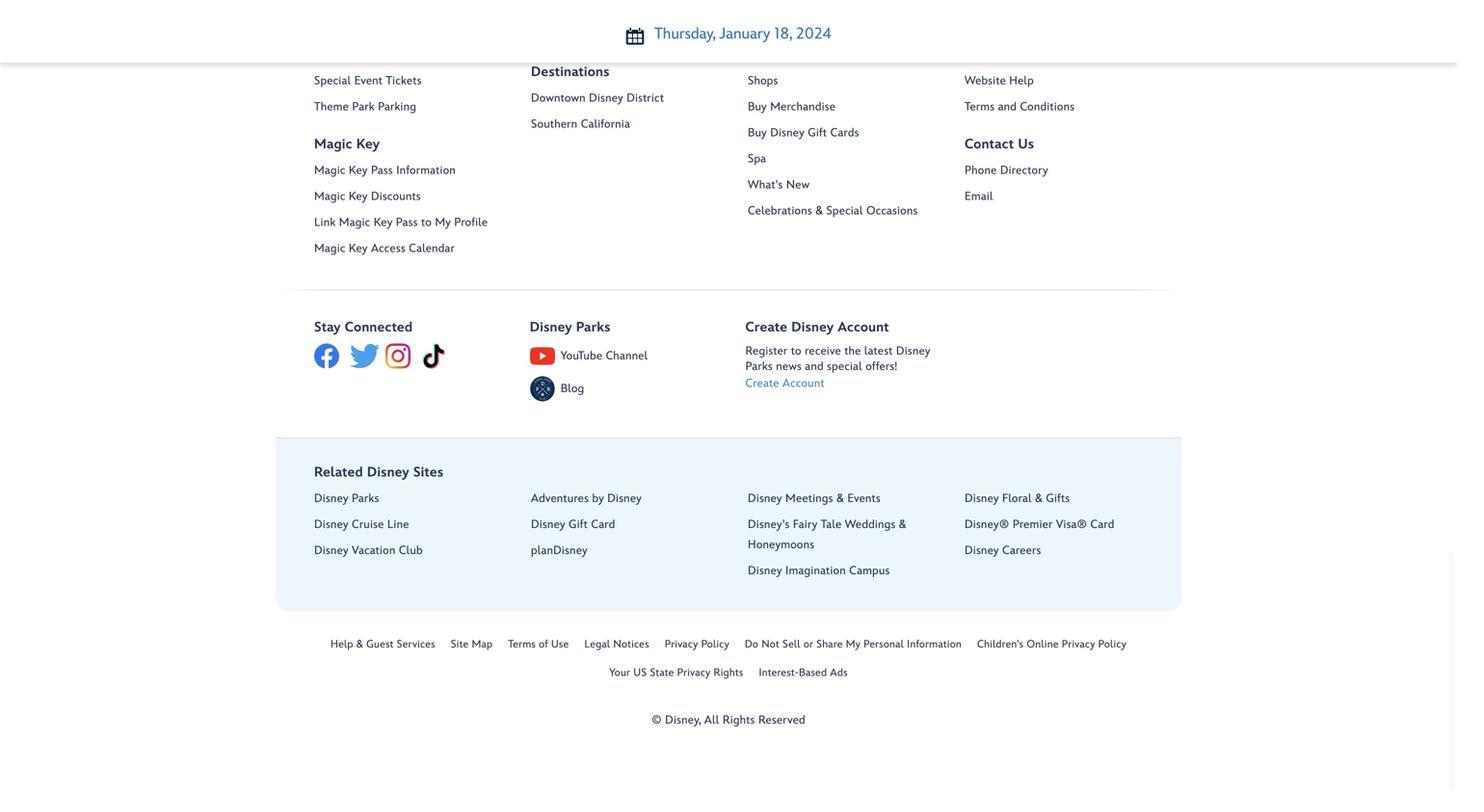 Task type: locate. For each thing, give the bounding box(es) containing it.
0 horizontal spatial my
[[435, 215, 451, 229]]

vacation inside vacation packages link
[[531, 27, 575, 41]]

calendar
[[409, 241, 455, 255]]

0 vertical spatial pass
[[371, 163, 393, 177]]

special event tickets link
[[314, 71, 502, 91]]

0 vertical spatial terms
[[965, 100, 995, 114]]

0 horizontal spatial to
[[421, 215, 432, 229]]

blog link
[[530, 376, 584, 401]]

©
[[652, 713, 662, 727]]

disney parks link
[[314, 489, 502, 509]]

1 vertical spatial information
[[907, 638, 962, 651]]

terms for terms of use
[[508, 638, 536, 651]]

parks down register
[[746, 359, 773, 373]]

contact us
[[965, 136, 1034, 152]]

twitter image
[[350, 344, 380, 369]]

0 vertical spatial my
[[435, 215, 451, 229]]

magic down magic key
[[314, 163, 346, 177]]

visa®
[[1056, 518, 1087, 532]]

key for magic key passes
[[349, 48, 368, 62]]

what's
[[748, 178, 783, 192]]

2 buy from the top
[[748, 126, 767, 140]]

parks
[[810, 48, 838, 62], [576, 320, 611, 335], [746, 359, 773, 373], [352, 492, 379, 506]]

key up magic key pass information
[[356, 136, 380, 152]]

map
[[472, 638, 493, 651]]

magic inside magic key pass information 'link'
[[314, 163, 346, 177]]

account down news
[[783, 376, 825, 390]]

magic up link
[[314, 189, 346, 203]]

key left access at the left top of the page
[[349, 241, 368, 255]]

information inside 'link'
[[396, 163, 456, 177]]

2024
[[796, 24, 832, 43]]

1 vertical spatial vacation
[[352, 544, 396, 558]]

0 horizontal spatial and
[[805, 359, 824, 373]]

stay connected
[[314, 320, 413, 335]]

magic key
[[314, 136, 380, 152]]

help & guest services link
[[331, 638, 435, 651]]

plandisney up website help
[[965, 48, 1021, 62]]

terms
[[965, 100, 995, 114], [508, 638, 536, 651]]

play disney parks mobile app link
[[748, 45, 936, 65]]

destinations element
[[531, 88, 748, 134]]

magicband+
[[748, 22, 812, 36]]

magic down link
[[314, 241, 346, 255]]

packages
[[578, 27, 625, 41]]

plandisney inside help element
[[965, 48, 1021, 62]]

0 vertical spatial plandisney
[[965, 48, 1021, 62]]

1 horizontal spatial card
[[1091, 518, 1115, 532]]

downtown
[[531, 91, 586, 105]]

& left gifts
[[1035, 492, 1043, 506]]

disney parks inside "element"
[[530, 320, 611, 335]]

vacation packages link
[[531, 25, 719, 45]]

disney up disney gift card link
[[607, 492, 642, 506]]

& left events
[[837, 492, 844, 506]]

1 vertical spatial pass
[[396, 215, 418, 229]]

0 horizontal spatial policy
[[701, 638, 729, 651]]

disney parks
[[530, 320, 611, 335], [314, 492, 379, 506]]

1 vertical spatial account
[[783, 376, 825, 390]]

magic inside magic key discounts 'link'
[[314, 189, 346, 203]]

0 horizontal spatial disney parks
[[314, 492, 379, 506]]

create disney account element
[[746, 318, 961, 392]]

stay connected element
[[314, 318, 530, 375]]

0 horizontal spatial card
[[591, 518, 615, 532]]

passes
[[371, 48, 404, 62]]

key down magic key pass information
[[349, 189, 368, 203]]

parking
[[378, 100, 416, 114]]

site map link
[[451, 638, 493, 651]]

© disney, all rights reserved
[[652, 713, 806, 727]]

theme park parking
[[314, 100, 416, 114]]

and
[[998, 100, 1017, 114], [805, 359, 824, 373]]

latest
[[864, 344, 893, 358]]

key up the special event tickets
[[349, 48, 368, 62]]

pass up discounts
[[371, 163, 393, 177]]

buy for buy merchandise
[[748, 100, 767, 114]]

18,
[[774, 24, 792, 43]]

information right personal
[[907, 638, 962, 651]]

blog image
[[530, 376, 555, 401]]

& inside disney's fairy tale weddings & honeymoons
[[899, 518, 907, 532]]

vacation down cruise on the bottom of the page
[[352, 544, 396, 558]]

pass inside 'link'
[[371, 163, 393, 177]]

disney parks element
[[530, 318, 746, 407]]

my inside magic key element
[[435, 215, 451, 229]]

my
[[435, 215, 451, 229], [846, 638, 861, 651]]

0 vertical spatial rights
[[714, 666, 744, 679]]

what's new link
[[748, 175, 936, 195]]

california
[[581, 117, 630, 131]]

1 horizontal spatial disney parks
[[530, 320, 611, 335]]

disney meetings & events
[[748, 492, 881, 506]]

help up terms and conditions
[[1009, 74, 1034, 88]]

0 vertical spatial gift
[[808, 126, 827, 140]]

gifts
[[1046, 492, 1070, 506]]

plandisney link down disney gift card link
[[531, 541, 719, 561]]

0 vertical spatial disney parks
[[530, 320, 611, 335]]

1 vertical spatial help
[[331, 638, 353, 651]]

special inside things to do 'element'
[[826, 204, 863, 218]]

privacy policy
[[665, 638, 729, 651]]

events
[[847, 492, 881, 506]]

weddings
[[845, 518, 896, 532]]

and down website help
[[998, 100, 1017, 114]]

to up news
[[791, 344, 802, 358]]

your us state privacy rights
[[609, 666, 744, 679]]

magic key pass information
[[314, 163, 456, 177]]

disney®
[[965, 518, 1009, 532]]

1 horizontal spatial and
[[998, 100, 1017, 114]]

card
[[591, 518, 615, 532], [1091, 518, 1115, 532]]

disney parks up youtube at the top
[[530, 320, 611, 335]]

2 policy from the left
[[1098, 638, 1127, 651]]

0 horizontal spatial plandisney
[[531, 544, 588, 558]]

parks down 2024
[[810, 48, 838, 62]]

your us state privacy rights link
[[609, 666, 744, 679]]

1 policy from the left
[[701, 638, 729, 651]]

0 horizontal spatial information
[[396, 163, 456, 177]]

information
[[396, 163, 456, 177], [907, 638, 962, 651]]

1 vertical spatial and
[[805, 359, 824, 373]]

1 vertical spatial my
[[846, 638, 861, 651]]

1 vertical spatial terms
[[508, 638, 536, 651]]

card right visa®
[[1091, 518, 1115, 532]]

0 horizontal spatial pass
[[371, 163, 393, 177]]

0 vertical spatial information
[[396, 163, 456, 177]]

vacation up "destinations"
[[531, 27, 575, 41]]

my right share
[[846, 638, 861, 651]]

0 horizontal spatial terms
[[508, 638, 536, 651]]

magic key element
[[314, 160, 531, 259]]

1 vertical spatial gift
[[569, 518, 588, 532]]

disney up youtube channel 'image'
[[530, 320, 572, 335]]

parks up cruise on the bottom of the page
[[352, 492, 379, 506]]

key up magic key discounts
[[349, 163, 368, 177]]

buy up spa at the right of the page
[[748, 126, 767, 140]]

1 horizontal spatial account
[[838, 320, 889, 335]]

spa link
[[748, 149, 936, 169]]

help & guest services
[[331, 638, 435, 651]]

0 vertical spatial buy
[[748, 100, 767, 114]]

disney parks down related
[[314, 492, 379, 506]]

disney down adventures
[[531, 518, 565, 532]]

1 horizontal spatial special
[[826, 204, 863, 218]]

special up theme
[[314, 74, 351, 88]]

1 vertical spatial to
[[791, 344, 802, 358]]

1 horizontal spatial vacation
[[531, 27, 575, 41]]

youtube channel image
[[530, 344, 555, 369]]

0 vertical spatial create
[[746, 320, 788, 335]]

1 vertical spatial plandisney
[[531, 544, 588, 558]]

key up magic key access calendar
[[374, 215, 393, 229]]

parks & tickets element
[[314, 0, 531, 117]]

downtown disney district link
[[531, 88, 719, 108]]

disney meetings & events link
[[748, 489, 936, 509]]

0 vertical spatial plandisney link
[[965, 45, 1153, 65]]

1 horizontal spatial to
[[791, 344, 802, 358]]

policy
[[701, 638, 729, 651], [1098, 638, 1127, 651]]

create up register
[[746, 320, 788, 335]]

1 vertical spatial buy
[[748, 126, 767, 140]]

policy right the "online" on the bottom
[[1098, 638, 1127, 651]]

gift left the "cards"
[[808, 126, 827, 140]]

rights
[[714, 666, 744, 679], [723, 713, 755, 727]]

terms down website
[[965, 100, 995, 114]]

thursday, january 18, 2024 button
[[626, 22, 832, 46]]

the
[[844, 344, 861, 358]]

january
[[719, 24, 770, 43]]

disney parks for disney parks "element"
[[530, 320, 611, 335]]

1 vertical spatial plandisney link
[[531, 541, 719, 561]]

0 vertical spatial vacation
[[531, 27, 575, 41]]

my left profile
[[435, 215, 451, 229]]

access
[[371, 241, 406, 255]]

magic up the special event tickets
[[314, 48, 346, 62]]

disney vacation club link
[[314, 541, 502, 561]]

0 horizontal spatial gift
[[569, 518, 588, 532]]

disney up disney®
[[965, 492, 999, 506]]

disney up california
[[589, 91, 623, 105]]

information up magic key discounts 'link'
[[396, 163, 456, 177]]

pass down magic key discounts 'link'
[[396, 215, 418, 229]]

and inside create disney account register to receive the latest disney parks news and special offers! create account
[[805, 359, 824, 373]]

buy for buy disney gift cards
[[748, 126, 767, 140]]

adventures by disney
[[531, 492, 642, 506]]

magicband+ experiences
[[748, 22, 877, 36]]

special down what's new link
[[826, 204, 863, 218]]

1 buy from the top
[[748, 100, 767, 114]]

0 vertical spatial help
[[1009, 74, 1034, 88]]

account up the
[[838, 320, 889, 335]]

magic inside magic key access calendar link
[[314, 241, 346, 255]]

magic inside magic key passes link
[[314, 48, 346, 62]]

parks up youtube channel link
[[576, 320, 611, 335]]

parks inside "element"
[[576, 320, 611, 335]]

0 horizontal spatial vacation
[[352, 544, 396, 558]]

account
[[838, 320, 889, 335], [783, 376, 825, 390]]

channel
[[606, 349, 648, 363]]

disney up disney's
[[748, 492, 782, 506]]

disney
[[773, 48, 807, 62], [589, 91, 623, 105], [770, 126, 805, 140], [530, 320, 572, 335], [792, 320, 834, 335], [896, 344, 931, 358], [367, 465, 409, 480], [314, 492, 349, 506], [607, 492, 642, 506], [748, 492, 782, 506], [965, 492, 999, 506], [314, 518, 349, 532], [531, 518, 565, 532], [314, 544, 349, 558], [965, 544, 999, 558], [748, 564, 782, 578]]

create down news
[[746, 376, 779, 390]]

disney right "latest"
[[896, 344, 931, 358]]

create account link
[[746, 375, 938, 392]]

rights down privacy policy link
[[714, 666, 744, 679]]

magic key passes
[[314, 48, 404, 62]]

to inside magic key element
[[421, 215, 432, 229]]

parks inside things to do 'element'
[[810, 48, 838, 62]]

plandisney link
[[965, 45, 1153, 65], [531, 541, 719, 561]]

ads
[[830, 666, 848, 679]]

key inside magic key access calendar link
[[349, 241, 368, 255]]

vacation inside the "disney vacation club" link
[[352, 544, 396, 558]]

1 horizontal spatial terms
[[965, 100, 995, 114]]

key inside magic key pass information 'link'
[[349, 163, 368, 177]]

& inside disney floral & gifts link
[[1035, 492, 1043, 506]]

spa
[[748, 152, 766, 166]]

1 vertical spatial special
[[826, 204, 863, 218]]

key for magic key
[[356, 136, 380, 152]]

to up calendar
[[421, 215, 432, 229]]

disney,
[[665, 713, 701, 727]]

magic down theme
[[314, 136, 352, 152]]

disney vacation club
[[314, 544, 423, 558]]

magic key discounts link
[[314, 186, 502, 207]]

gift down adventures by disney
[[569, 518, 588, 532]]

0 horizontal spatial help
[[331, 638, 353, 651]]

0 vertical spatial account
[[838, 320, 889, 335]]

0 vertical spatial special
[[314, 74, 351, 88]]

website
[[965, 74, 1006, 88]]

disney left cruise on the bottom of the page
[[314, 518, 349, 532]]

reserved
[[758, 713, 806, 727]]

privacy
[[665, 638, 698, 651], [1062, 638, 1095, 651], [677, 666, 711, 679]]

key inside magic key passes link
[[349, 48, 368, 62]]

0 horizontal spatial special
[[314, 74, 351, 88]]

1 horizontal spatial policy
[[1098, 638, 1127, 651]]

disney inside "element"
[[530, 320, 572, 335]]

terms inside help element
[[965, 100, 995, 114]]

magic down magic key discounts
[[339, 215, 370, 229]]

1 vertical spatial create
[[746, 376, 779, 390]]

help element
[[965, 0, 1182, 117]]

magic
[[314, 48, 346, 62], [314, 136, 352, 152], [314, 163, 346, 177], [314, 189, 346, 203], [339, 215, 370, 229], [314, 241, 346, 255]]

to for account
[[791, 344, 802, 358]]

1 horizontal spatial gift
[[808, 126, 827, 140]]

to inside create disney account register to receive the latest disney parks news and special offers! create account
[[791, 344, 802, 358]]

0 horizontal spatial account
[[783, 376, 825, 390]]

1 vertical spatial disney parks
[[314, 492, 379, 506]]

0 vertical spatial and
[[998, 100, 1017, 114]]

share
[[817, 638, 843, 651]]

& right weddings
[[899, 518, 907, 532]]

disney floral & gifts
[[965, 492, 1070, 506]]

0 vertical spatial to
[[421, 215, 432, 229]]

1 horizontal spatial pass
[[396, 215, 418, 229]]

conditions
[[1020, 100, 1075, 114]]

buy merchandise link
[[748, 97, 936, 117]]

disney inside destinations element
[[589, 91, 623, 105]]

plandisney
[[965, 48, 1021, 62], [531, 544, 588, 558]]

magic key discounts
[[314, 189, 421, 203]]

card down by
[[591, 518, 615, 532]]

my for share
[[846, 638, 861, 651]]

help left guest
[[331, 638, 353, 651]]

privacy up your us state privacy rights link
[[665, 638, 698, 651]]

and down receive
[[805, 359, 824, 373]]

adventures
[[531, 492, 589, 506]]

rights right all on the bottom of the page
[[723, 713, 755, 727]]

1 horizontal spatial plandisney
[[965, 48, 1021, 62]]

& down what's new link
[[816, 204, 823, 218]]

experiences
[[816, 22, 877, 36]]

terms left of
[[508, 638, 536, 651]]

buy down shops
[[748, 100, 767, 114]]

& inside celebrations & special occasions link
[[816, 204, 823, 218]]

notices
[[613, 638, 649, 651]]

key inside magic key discounts 'link'
[[349, 189, 368, 203]]

1 horizontal spatial my
[[846, 638, 861, 651]]

plandisney down disney gift card
[[531, 544, 588, 558]]

plandisney link up website help link
[[965, 45, 1153, 65]]

policy left do
[[701, 638, 729, 651]]



Task type: describe. For each thing, give the bounding box(es) containing it.
disney down honeymoons
[[748, 564, 782, 578]]

plandisney for plandisney link to the right
[[965, 48, 1021, 62]]

disney down buy merchandise
[[770, 126, 805, 140]]

1 horizontal spatial information
[[907, 638, 962, 651]]

disney up disney parks link
[[367, 465, 409, 480]]

link magic key pass to my profile link
[[314, 213, 502, 233]]

special
[[827, 359, 862, 373]]

club
[[399, 544, 423, 558]]

youtube
[[561, 349, 603, 363]]

plandisney for the left plandisney link
[[531, 544, 588, 558]]

link
[[314, 215, 336, 229]]

terms and conditions
[[965, 100, 1075, 114]]

cruise
[[352, 518, 384, 532]]

children's online privacy policy
[[977, 638, 1127, 651]]

theme
[[314, 100, 349, 114]]

privacy policy link
[[665, 638, 729, 651]]

buy disney gift cards
[[748, 126, 859, 140]]

fairy
[[793, 518, 818, 532]]

play disney parks mobile app
[[748, 48, 901, 62]]

magic for magic key discounts
[[314, 189, 346, 203]]

privacy down privacy policy link
[[677, 666, 711, 679]]

play
[[748, 48, 769, 62]]

legal notices
[[584, 638, 649, 651]]

offers!
[[866, 359, 898, 373]]

disney up receive
[[792, 320, 834, 335]]

special inside parks & tickets element
[[314, 74, 351, 88]]

not
[[762, 638, 780, 651]]

register
[[746, 344, 788, 358]]

disney cruise line link
[[314, 515, 502, 535]]

phone directory
[[965, 163, 1048, 177]]

magic for magic key access calendar
[[314, 241, 346, 255]]

& inside disney meetings & events link
[[837, 492, 844, 506]]

disney gift card
[[531, 518, 615, 532]]

gift inside the 'buy disney gift cards' link
[[808, 126, 827, 140]]

1 vertical spatial rights
[[723, 713, 755, 727]]

key inside link magic key pass to my profile link
[[374, 215, 393, 229]]

disney down disney cruise line
[[314, 544, 349, 558]]

1 card from the left
[[591, 518, 615, 532]]

or
[[804, 638, 814, 651]]

mobile
[[841, 48, 877, 62]]

create disney account register to receive the latest disney parks news and special offers! create account
[[746, 320, 931, 390]]

new
[[786, 178, 810, 192]]

tiktok image
[[421, 344, 446, 369]]

celebrations & special occasions
[[748, 204, 918, 218]]

buy disney gift cards link
[[748, 123, 936, 143]]

interest-based ads link
[[759, 666, 848, 679]]

based
[[799, 666, 827, 679]]

legal
[[584, 638, 610, 651]]

personal
[[864, 638, 904, 651]]

line
[[387, 518, 409, 532]]

shops
[[748, 74, 778, 88]]

2 create from the top
[[746, 376, 779, 390]]

magic for magic key passes
[[314, 48, 346, 62]]

services
[[397, 638, 435, 651]]

related disney sites
[[314, 465, 444, 480]]

thursday,
[[654, 24, 715, 43]]

tale
[[821, 518, 842, 532]]

do not sell or share my personal information link
[[745, 638, 962, 651]]

thursday, january 18, 2024
[[654, 24, 832, 43]]

contact
[[965, 136, 1014, 152]]

southern california
[[531, 117, 630, 131]]

us
[[1018, 136, 1034, 152]]

to for key
[[421, 215, 432, 229]]

& left guest
[[356, 638, 363, 651]]

connected
[[345, 320, 413, 335]]

legal notices link
[[584, 638, 649, 651]]

disney's
[[748, 518, 790, 532]]

key for magic key access calendar
[[349, 241, 368, 255]]

facebook image
[[314, 344, 339, 369]]

disney down disney®
[[965, 544, 999, 558]]

magic for magic key pass information
[[314, 163, 346, 177]]

things to do element
[[748, 0, 965, 221]]

state
[[650, 666, 674, 679]]

1 create from the top
[[746, 320, 788, 335]]

news
[[776, 359, 802, 373]]

celebrations & special occasions link
[[748, 201, 936, 221]]

key for magic key pass information
[[349, 163, 368, 177]]

merchandise
[[770, 100, 836, 114]]

magic key passes link
[[314, 45, 502, 65]]

link magic key pass to my profile
[[314, 215, 488, 229]]

magic inside link magic key pass to my profile link
[[339, 215, 370, 229]]

0 horizontal spatial plandisney link
[[531, 541, 719, 561]]

interest-
[[759, 666, 799, 679]]

privacy right the "online" on the bottom
[[1062, 638, 1095, 651]]

adventures by disney link
[[531, 489, 719, 509]]

blog
[[561, 382, 584, 396]]

disney® premier visa® card
[[965, 518, 1115, 532]]

magic for magic key
[[314, 136, 352, 152]]

careers
[[1002, 544, 1041, 558]]

gift inside disney gift card link
[[569, 518, 588, 532]]

calendar image
[[626, 27, 645, 46]]

celebrations
[[748, 204, 812, 218]]

magic key access calendar link
[[314, 239, 502, 259]]

us
[[634, 666, 647, 679]]

disney inside "link"
[[314, 518, 349, 532]]

sites
[[413, 465, 444, 480]]

disney down the 18,
[[773, 48, 807, 62]]

disney's fairy tale weddings & honeymoons
[[748, 518, 907, 552]]

parks inside create disney account register to receive the latest disney parks news and special offers! create account
[[746, 359, 773, 373]]

southern
[[531, 117, 578, 131]]

instagram image
[[386, 344, 411, 369]]

disney down related
[[314, 492, 349, 506]]

disney parks for disney parks link
[[314, 492, 379, 506]]

and inside help element
[[998, 100, 1017, 114]]

southern california link
[[531, 114, 719, 134]]

contact us element
[[965, 160, 1182, 207]]

email
[[965, 189, 993, 203]]

app
[[880, 48, 901, 62]]

children's
[[977, 638, 1024, 651]]

destinations
[[531, 64, 610, 80]]

online
[[1027, 638, 1059, 651]]

email link
[[965, 186, 1153, 207]]

what's new
[[748, 178, 810, 192]]

disney® premier visa® card link
[[965, 515, 1153, 535]]

vacation packages
[[531, 27, 625, 41]]

of
[[539, 638, 548, 651]]

terms and conditions link
[[965, 97, 1153, 117]]

directory
[[1000, 163, 1048, 177]]

terms for terms and conditions
[[965, 100, 995, 114]]

phone directory link
[[965, 160, 1153, 181]]

1 horizontal spatial plandisney link
[[965, 45, 1153, 65]]

1 horizontal spatial help
[[1009, 74, 1034, 88]]

campus
[[849, 564, 890, 578]]

2 card from the left
[[1091, 518, 1115, 532]]

my for to
[[435, 215, 451, 229]]

key for magic key discounts
[[349, 189, 368, 203]]



Task type: vqa. For each thing, say whether or not it's contained in the screenshot.
THE MAGICBAND+
yes



